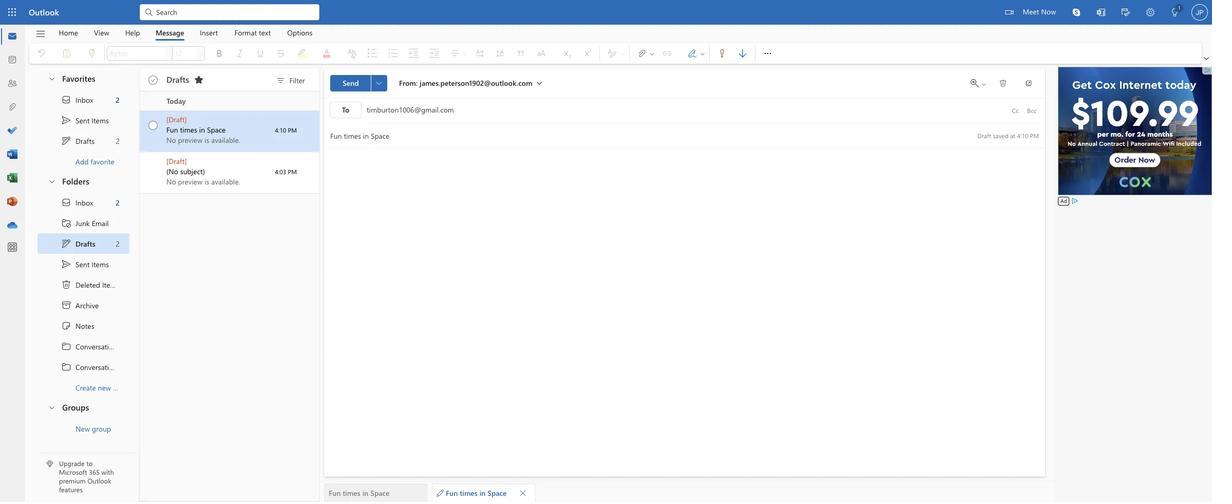 Task type: describe. For each thing, give the bounding box(es) containing it.
to
[[342, 105, 350, 115]]

in inside fun times in space button
[[363, 488, 369, 498]]

folder
[[113, 383, 132, 392]]

jp button
[[1188, 0, 1213, 25]]

 fun times in space
[[437, 488, 507, 498]]

at
[[1011, 131, 1016, 140]]

filter
[[290, 75, 305, 85]]

 sent items for first  tree item from the top of the application containing outlook
[[61, 115, 109, 125]]

people image
[[7, 79, 17, 89]]

calendar image
[[7, 55, 17, 65]]

ad
[[1061, 197, 1068, 205]]

 button
[[1065, 0, 1090, 25]]

 button
[[1114, 0, 1139, 26]]

 for  popup button within the reading pane main content
[[376, 80, 382, 86]]

archive
[[76, 300, 99, 310]]

 tree item
[[38, 274, 130, 295]]

set your advertising preferences image
[[1072, 197, 1080, 205]]


[[35, 29, 46, 39]]

 inside favorites tree
[[61, 115, 71, 125]]

folders
[[62, 176, 89, 187]]

premium features image
[[46, 461, 53, 468]]

basic text group
[[107, 43, 598, 64]]

insert button
[[192, 25, 226, 41]]

 notes
[[61, 321, 94, 331]]

onedrive image
[[7, 220, 17, 231]]

left-rail-appbar navigation
[[2, 25, 23, 237]]

outlook link
[[29, 0, 59, 25]]

premium
[[59, 477, 86, 485]]

fun inside fun times in space button
[[329, 488, 341, 498]]

tags group
[[712, 43, 753, 64]]

features
[[59, 485, 83, 494]]

 drafts for 2nd  tree item from the bottom of the application containing outlook
[[61, 136, 95, 146]]

no for (no subject)
[[167, 177, 176, 187]]

application containing outlook
[[0, 0, 1213, 502]]

create
[[76, 383, 96, 392]]


[[688, 48, 698, 59]]

new
[[76, 424, 90, 434]]


[[61, 321, 71, 331]]

 inside folders tree item
[[48, 177, 56, 185]]

4:10 inside reading pane main content
[[1018, 131, 1029, 140]]

add favorite
[[76, 157, 115, 166]]

 button for favorites
[[43, 69, 60, 88]]

new
[[98, 383, 111, 392]]

Add a subject text field
[[324, 127, 969, 144]]

help button
[[118, 25, 148, 41]]

 tree item
[[38, 316, 130, 336]]

1  tree item from the top
[[38, 89, 130, 110]]

bcc button
[[1024, 102, 1041, 119]]

 for  tree item inside tree
[[61, 238, 71, 249]]

today heading
[[140, 91, 320, 111]]


[[520, 490, 527, 497]]

conversation
[[76, 342, 117, 351]]

 button
[[712, 45, 733, 62]]


[[437, 490, 444, 497]]

text
[[259, 27, 271, 37]]

add favorite tree item
[[38, 151, 130, 172]]

tree containing 
[[38, 192, 142, 398]]

help
[[125, 27, 140, 37]]

drafts inside tree
[[76, 239, 95, 249]]

in inside message list list box
[[199, 125, 205, 135]]

fun inside message list list box
[[167, 125, 178, 135]]

with
[[102, 468, 114, 477]]

 button
[[1139, 0, 1164, 26]]

 archive
[[61, 300, 99, 310]]

from : james.peterson1902@outlook.com 
[[399, 78, 543, 88]]

james.peterson1902@outlook.com button
[[420, 78, 533, 88]]

(no subject)
[[167, 167, 205, 176]]

 button down message button at the top left of the page
[[164, 46, 173, 61]]

tab list inside application
[[51, 25, 321, 41]]

new group
[[76, 424, 111, 434]]

 
[[637, 48, 656, 59]]

 button inside reading pane main content
[[371, 75, 388, 91]]

outlook banner
[[0, 0, 1213, 26]]

options button
[[280, 25, 320, 41]]

draft
[[978, 131, 992, 140]]

Select all messages checkbox
[[146, 73, 160, 87]]

sent inside tree
[[76, 259, 90, 269]]

4:03
[[275, 168, 286, 176]]

create new folder tree item
[[38, 377, 132, 398]]

(no
[[167, 167, 178, 176]]

sent inside favorites tree
[[76, 115, 90, 125]]

1  tree item from the top
[[38, 336, 142, 357]]

message button
[[148, 25, 192, 41]]

word image
[[7, 150, 17, 160]]

message list list box
[[140, 91, 320, 502]]

create new folder
[[76, 383, 132, 392]]

is for subject)
[[205, 177, 209, 187]]


[[971, 79, 980, 87]]

times inside message list list box
[[180, 125, 197, 135]]

 button
[[1019, 75, 1040, 91]]

 inside  
[[982, 81, 988, 87]]

1  tree item from the top
[[38, 131, 130, 151]]

 for 
[[61, 362, 71, 372]]

message list section
[[140, 66, 320, 502]]

now
[[1042, 7, 1057, 16]]

deleted
[[76, 280, 100, 290]]

upgrade to microsoft 365 with premium outlook features
[[59, 459, 114, 494]]

 tree item
[[38, 213, 130, 233]]

 for  conversation history
[[61, 341, 71, 352]]

home button
[[51, 25, 86, 41]]


[[1025, 79, 1034, 87]]

home
[[59, 27, 78, 37]]

Search for email, meetings, files and more. field
[[155, 6, 314, 17]]

2 horizontal spatial fun
[[446, 488, 458, 498]]

365
[[89, 468, 100, 477]]

meet
[[1024, 7, 1040, 16]]

 button
[[191, 71, 207, 88]]


[[1147, 8, 1155, 16]]

draft saved at 4:10 pm
[[978, 131, 1040, 140]]

items inside  deleted items
[[102, 280, 120, 290]]

 inside the groups tree item
[[48, 403, 56, 411]]


[[738, 48, 748, 59]]

format text button
[[227, 25, 279, 41]]

pm inside reading pane main content
[[1031, 131, 1040, 140]]

1
[[1179, 4, 1181, 11]]

outlook inside banner
[[29, 7, 59, 17]]

items inside favorites tree
[[92, 115, 109, 125]]

group
[[92, 424, 111, 434]]

2 for  tree item inside tree
[[116, 239, 120, 249]]

 button
[[1090, 0, 1114, 26]]

view button
[[86, 25, 117, 41]]

inbox for second  'tree item' from the bottom of the application containing outlook
[[76, 95, 93, 105]]


[[276, 76, 286, 86]]

To text field
[[367, 105, 1008, 116]]


[[1006, 8, 1014, 16]]

Select a message checkbox
[[142, 111, 167, 133]]

 for 2nd  tree item from the bottom of the application containing outlook
[[61, 136, 71, 146]]

2 horizontal spatial space
[[488, 488, 507, 498]]

 tree item inside tree
[[38, 233, 130, 254]]

more apps image
[[7, 243, 17, 253]]


[[194, 75, 204, 85]]

include group
[[632, 43, 708, 64]]

[draft] for (no
[[167, 156, 187, 166]]

 tree item inside tree
[[38, 192, 130, 213]]

cc
[[1013, 106, 1019, 115]]

1  tree item from the top
[[38, 110, 130, 131]]


[[637, 48, 648, 59]]

format text
[[235, 27, 271, 37]]

 left font size text box
[[165, 50, 172, 57]]

message
[[156, 27, 184, 37]]

saved
[[994, 131, 1009, 140]]

 conversation history
[[61, 341, 142, 352]]

format
[[235, 27, 257, 37]]


[[1172, 8, 1180, 16]]



Task type: vqa. For each thing, say whether or not it's contained in the screenshot.
the middle times
yes



Task type: locate. For each thing, give the bounding box(es) containing it.
0 vertical spatial outlook
[[29, 7, 59, 17]]

1 no preview is available. from the top
[[167, 135, 240, 145]]

2 vertical spatial items
[[102, 280, 120, 290]]

 filter
[[276, 75, 305, 86]]

2 no from the top
[[167, 177, 176, 187]]

0 horizontal spatial 
[[61, 280, 71, 290]]

1 horizontal spatial times
[[343, 488, 361, 498]]

 for second  'tree item' from the bottom of the application containing outlook
[[61, 95, 71, 105]]

1 vertical spatial 
[[61, 238, 71, 249]]

 inbox for  'tree item' in tree
[[61, 197, 93, 208]]

1  from the top
[[61, 341, 71, 352]]

items up favorite
[[92, 115, 109, 125]]

2  drafts from the top
[[61, 238, 95, 249]]

is
[[205, 135, 209, 145], [205, 177, 209, 187]]

view
[[94, 27, 109, 37]]

3 2 from the top
[[116, 198, 120, 207]]

1 vertical spatial  button
[[371, 75, 388, 91]]

 inside the  
[[700, 51, 706, 57]]

1 vertical spatial  tree item
[[38, 192, 130, 213]]

1 horizontal spatial space
[[371, 488, 390, 498]]

0 vertical spatial preview
[[178, 135, 203, 145]]

outlook down the to
[[88, 477, 111, 485]]

preview up subject)
[[178, 135, 203, 145]]

drafts inside favorites tree
[[76, 136, 95, 146]]

pm right 4:03
[[288, 168, 297, 176]]

1  from the top
[[61, 136, 71, 146]]

outlook up  'button'
[[29, 7, 59, 17]]

Font size text field
[[173, 47, 196, 60]]

inbox up  junk email
[[76, 198, 93, 207]]

 up add favorite tree item
[[61, 136, 71, 146]]

upgrade
[[59, 459, 85, 468]]

4:10 up 4:03
[[275, 126, 286, 134]]

application
[[0, 0, 1213, 502]]

 sent items inside tree
[[61, 259, 109, 269]]

 drafts inside tree
[[61, 238, 95, 249]]

 button down jp dropdown button
[[1203, 53, 1212, 64]]

 inbox up junk
[[61, 197, 93, 208]]

0 vertical spatial  tree item
[[38, 131, 130, 151]]

0 vertical spatial 
[[1000, 79, 1008, 87]]

subject)
[[180, 167, 205, 176]]

 up 
[[61, 197, 71, 208]]

1 is from the top
[[205, 135, 209, 145]]

 tree item down favorites tree item
[[38, 110, 130, 131]]

2  tree item from the top
[[38, 254, 130, 274]]

 tree item
[[38, 336, 142, 357], [38, 357, 130, 377]]

 for  'tree item' in tree
[[61, 197, 71, 208]]


[[1073, 8, 1081, 16]]

 button for groups
[[43, 398, 60, 417]]

1 vertical spatial  tree item
[[38, 254, 130, 274]]

2 up  tree item
[[116, 198, 120, 207]]

 inside from : james.peterson1902@outlook.com 
[[537, 80, 543, 86]]

 down favorites
[[61, 115, 71, 125]]

 drafts for  tree item inside tree
[[61, 238, 95, 249]]

1 horizontal spatial 
[[1000, 79, 1008, 87]]

1 sent from the top
[[76, 115, 90, 125]]

powerpoint image
[[7, 197, 17, 207]]

 drafts down junk
[[61, 238, 95, 249]]

1 vertical spatial inbox
[[76, 198, 93, 207]]

0 vertical spatial  button
[[1203, 53, 1212, 64]]

meet now
[[1024, 7, 1057, 16]]

favorites tree
[[38, 65, 130, 172]]

2 preview from the top
[[178, 177, 203, 187]]

 down 
[[61, 238, 71, 249]]

1 [draft] from the top
[[167, 115, 187, 124]]

groups tree item
[[38, 398, 130, 418]]

0 vertical spatial inbox
[[76, 95, 93, 105]]

no preview is available. for times
[[167, 135, 240, 145]]

 tree item up create
[[38, 357, 130, 377]]

tree
[[38, 192, 142, 398]]

 left groups
[[48, 403, 56, 411]]

microsoft
[[59, 468, 87, 477]]

1 vertical spatial  drafts
[[61, 238, 95, 249]]

 button left groups
[[43, 398, 60, 417]]

2 horizontal spatial 
[[1205, 56, 1210, 61]]


[[165, 50, 172, 57], [198, 50, 204, 57], [650, 51, 656, 57], [700, 51, 706, 57], [48, 74, 56, 82], [982, 81, 988, 87], [48, 177, 56, 185], [48, 403, 56, 411]]

inbox inside tree
[[76, 198, 93, 207]]

[draft] for fun
[[167, 115, 187, 124]]


[[61, 341, 71, 352], [61, 362, 71, 372]]

0 vertical spatial 
[[61, 115, 71, 125]]

0 horizontal spatial outlook
[[29, 7, 59, 17]]

1 inbox from the top
[[76, 95, 93, 105]]

1  drafts from the top
[[61, 136, 95, 146]]

 inside favorites tree
[[61, 136, 71, 146]]

0 vertical spatial 
[[149, 76, 158, 85]]

2 horizontal spatial in
[[480, 488, 486, 498]]

 drafts up add
[[61, 136, 95, 146]]

add
[[76, 157, 89, 166]]

 tree item
[[38, 295, 130, 316]]

0 vertical spatial  inbox
[[61, 95, 93, 105]]

2  from the top
[[61, 238, 71, 249]]

2  tree item from the top
[[38, 192, 130, 213]]

no down  checkbox
[[167, 135, 176, 145]]

no down '(no'
[[167, 177, 176, 187]]

0 horizontal spatial fun times in space
[[167, 125, 226, 135]]

to button
[[330, 102, 362, 118]]

fun
[[167, 125, 178, 135], [329, 488, 341, 498], [446, 488, 458, 498]]

4:03 pm
[[275, 168, 297, 176]]

 inside select all messages option
[[149, 76, 158, 85]]

fun times in space button
[[324, 484, 428, 502]]

[draft] down today
[[167, 115, 187, 124]]

drafts 
[[167, 74, 204, 85]]


[[149, 76, 158, 85], [149, 121, 158, 130]]


[[763, 48, 774, 59]]

0 vertical spatial  drafts
[[61, 136, 95, 146]]

 button
[[164, 46, 173, 61], [197, 46, 205, 61], [43, 69, 60, 88], [43, 172, 60, 191], [43, 398, 60, 417]]

insert
[[200, 27, 218, 37]]

1 vertical spatial 
[[149, 121, 158, 130]]

0 vertical spatial items
[[92, 115, 109, 125]]

 button left favorites
[[43, 69, 60, 88]]

 tree item up junk
[[38, 192, 130, 213]]

tab list containing home
[[51, 25, 321, 41]]

0 vertical spatial  tree item
[[38, 110, 130, 131]]

4 2 from the top
[[116, 239, 120, 249]]

 for the top  popup button
[[1205, 56, 1210, 61]]

bcc
[[1028, 106, 1037, 115]]

1  sent items from the top
[[61, 115, 109, 125]]

1 vertical spatial fun times in space
[[329, 488, 390, 498]]

1 preview from the top
[[178, 135, 203, 145]]

outlook
[[29, 7, 59, 17], [88, 477, 111, 485]]

1 vertical spatial no preview is available.
[[167, 177, 240, 187]]

2 2 from the top
[[116, 136, 120, 146]]

pm right at
[[1031, 131, 1040, 140]]

 tree item
[[38, 131, 130, 151], [38, 233, 130, 254]]

2 up add favorite tree item
[[116, 136, 120, 146]]

 down the font text field
[[149, 76, 158, 85]]


[[1122, 8, 1131, 16]]

 inbox for second  'tree item' from the bottom of the application containing outlook
[[61, 95, 93, 105]]

 sent items down favorites tree item
[[61, 115, 109, 125]]

1 vertical spatial 
[[61, 259, 71, 269]]

outlook inside upgrade to microsoft 365 with premium outlook features
[[88, 477, 111, 485]]

folders tree item
[[38, 172, 130, 192]]

 sent items up the  tree item
[[61, 259, 109, 269]]

2 horizontal spatial times
[[460, 488, 478, 498]]

1 vertical spatial 
[[61, 197, 71, 208]]

1 vertical spatial 
[[61, 362, 71, 372]]

2 inbox from the top
[[76, 198, 93, 207]]

to do image
[[7, 126, 17, 136]]

tab list
[[51, 25, 321, 41]]

0 horizontal spatial  button
[[371, 75, 388, 91]]

clipboard group
[[31, 43, 102, 64]]

2
[[116, 95, 120, 105], [116, 136, 120, 146], [116, 198, 120, 207], [116, 239, 120, 249]]

1 vertical spatial preview
[[178, 177, 203, 187]]

0 vertical spatial drafts
[[167, 74, 189, 85]]

 up select a message option
[[149, 121, 158, 130]]

groups
[[62, 402, 89, 413]]

Select a message checkbox
[[142, 152, 167, 174]]

fun times in space inside fun times in space button
[[329, 488, 390, 498]]

 tree item down junk
[[38, 233, 130, 254]]

 search field
[[140, 0, 320, 23]]

1 vertical spatial available.
[[211, 177, 240, 187]]

drafts left ''
[[167, 74, 189, 85]]

drafts heading
[[167, 68, 207, 91]]

1 horizontal spatial 
[[537, 80, 543, 86]]

 tree item
[[38, 89, 130, 110], [38, 192, 130, 213]]

 tree item down favorites
[[38, 89, 130, 110]]

2 no preview is available. from the top
[[167, 177, 240, 187]]


[[61, 115, 71, 125], [61, 259, 71, 269]]

excel image
[[7, 173, 17, 183]]

1 vertical spatial drafts
[[76, 136, 95, 146]]

1 vertical spatial [draft]
[[167, 156, 187, 166]]


[[144, 7, 154, 17]]

 button inside favorites tree item
[[43, 69, 60, 88]]

no preview is available. for subject)
[[167, 177, 240, 187]]

 deleted items
[[61, 280, 120, 290]]

0 horizontal spatial 4:10
[[275, 126, 286, 134]]

sent up add
[[76, 115, 90, 125]]

 inside tree item
[[61, 280, 71, 290]]

2  from the top
[[149, 121, 158, 130]]

0 horizontal spatial fun
[[167, 125, 178, 135]]

 left favorites
[[48, 74, 56, 82]]

0 horizontal spatial space
[[207, 125, 226, 135]]

 button
[[758, 43, 779, 64]]

4:10 pm
[[275, 126, 297, 134]]

available. for fun times in space
[[211, 135, 240, 145]]

2 vertical spatial drafts
[[76, 239, 95, 249]]

1 no from the top
[[167, 135, 176, 145]]

 inside tree
[[61, 197, 71, 208]]

notes
[[76, 321, 94, 331]]

1 horizontal spatial in
[[363, 488, 369, 498]]

files image
[[7, 102, 17, 113]]

0 vertical spatial  tree item
[[38, 89, 130, 110]]

 right the 
[[650, 51, 656, 57]]

1  from the top
[[149, 76, 158, 85]]

favorites
[[62, 73, 95, 84]]

 inside favorites tree item
[[48, 74, 56, 82]]

reading pane main content
[[320, 64, 1056, 502]]

fun times in space inside message list list box
[[167, 125, 226, 135]]

preview for subject)
[[178, 177, 203, 187]]

0 horizontal spatial in
[[199, 125, 205, 135]]

0 vertical spatial fun times in space
[[167, 125, 226, 135]]

 button right send
[[371, 75, 388, 91]]

drafts inside "drafts "
[[167, 74, 189, 85]]

2  tree item from the top
[[38, 233, 130, 254]]

 button for folders
[[43, 172, 60, 191]]

2  inbox from the top
[[61, 197, 93, 208]]

 inside  
[[650, 51, 656, 57]]

0 vertical spatial [draft]
[[167, 115, 187, 124]]

1 vertical spatial items
[[92, 259, 109, 269]]

times inside button
[[343, 488, 361, 498]]

items up  deleted items
[[92, 259, 109, 269]]


[[1098, 8, 1106, 16]]

1 vertical spatial 
[[61, 280, 71, 290]]

 up create new folder tree item
[[61, 362, 71, 372]]

2 available. from the top
[[211, 177, 240, 187]]

1 horizontal spatial outlook
[[88, 477, 111, 485]]

inbox down favorites tree item
[[76, 95, 93, 105]]

no for fun times in space
[[167, 135, 176, 145]]

 down favorites
[[61, 95, 71, 105]]

2 for  'tree item' in tree
[[116, 198, 120, 207]]

 tree item down notes
[[38, 336, 142, 357]]

 button
[[30, 25, 51, 43]]

inbox
[[76, 95, 93, 105], [76, 198, 93, 207]]

0 vertical spatial no
[[167, 135, 176, 145]]

pm for (no subject)
[[288, 168, 297, 176]]

1 vertical spatial outlook
[[88, 477, 111, 485]]

jp
[[1197, 8, 1205, 16]]

email
[[92, 218, 109, 228]]

drafts
[[167, 74, 189, 85], [76, 136, 95, 146], [76, 239, 95, 249]]

items
[[92, 115, 109, 125], [92, 259, 109, 269], [102, 280, 120, 290]]

0 vertical spatial  sent items
[[61, 115, 109, 125]]

is for times
[[205, 135, 209, 145]]

is down subject)
[[205, 177, 209, 187]]

options
[[287, 27, 313, 37]]

 sent items for 1st  tree item from the bottom of the application containing outlook
[[61, 259, 109, 269]]

send button
[[330, 75, 372, 91]]

favorite
[[91, 157, 115, 166]]

timburton1006@gmail.com
[[367, 105, 454, 114]]

preview for times
[[178, 135, 203, 145]]

 left folders
[[48, 177, 56, 185]]

 inside tree
[[61, 238, 71, 249]]

1  from the top
[[61, 95, 71, 105]]

available. for (no subject)
[[211, 177, 240, 187]]

mail image
[[7, 31, 17, 42]]

 button inside folders tree item
[[43, 172, 60, 191]]

0 horizontal spatial times
[[180, 125, 197, 135]]


[[1000, 79, 1008, 87], [61, 280, 71, 290]]

today
[[167, 96, 186, 106]]

 right 
[[982, 81, 988, 87]]

 inbox inside favorites tree
[[61, 95, 93, 105]]

 button
[[733, 45, 753, 62]]

pm up 4:03 pm
[[288, 126, 297, 134]]

1  from the top
[[61, 115, 71, 125]]

1 vertical spatial  tree item
[[38, 233, 130, 254]]

items right 'deleted'
[[102, 280, 120, 290]]

0 vertical spatial no preview is available.
[[167, 135, 240, 145]]

 right 
[[700, 51, 706, 57]]

fun times in space
[[167, 125, 226, 135], [329, 488, 390, 498]]


[[61, 218, 71, 228]]

0 vertical spatial 
[[61, 341, 71, 352]]

:
[[416, 78, 418, 88]]

 inbox inside tree
[[61, 197, 93, 208]]

 sent items inside favorites tree
[[61, 115, 109, 125]]

0 vertical spatial 
[[61, 95, 71, 105]]

 junk email
[[61, 218, 109, 228]]

1 vertical spatial no
[[167, 177, 176, 187]]

is up subject)
[[205, 135, 209, 145]]

 sent items
[[61, 115, 109, 125], [61, 259, 109, 269]]

2 down favorites tree item
[[116, 95, 120, 105]]


[[717, 48, 728, 59]]

drafts up add favorite tree item
[[76, 136, 95, 146]]

2 down  tree item
[[116, 239, 120, 249]]

2 sent from the top
[[76, 259, 90, 269]]

Font text field
[[107, 47, 164, 60]]

to
[[87, 459, 93, 468]]

[draft]
[[167, 115, 187, 124], [167, 156, 187, 166]]

 up the  tree item
[[61, 259, 71, 269]]

 for 
[[1000, 79, 1008, 87]]

1 vertical spatial sent
[[76, 259, 90, 269]]

1  inbox from the top
[[61, 95, 93, 105]]

1 vertical spatial  inbox
[[61, 197, 93, 208]]

preview down subject)
[[178, 177, 203, 187]]

 inbox
[[61, 95, 93, 105], [61, 197, 93, 208]]

inbox inside favorites tree
[[76, 95, 93, 105]]

 down 
[[61, 341, 71, 352]]

1 vertical spatial is
[[205, 177, 209, 187]]

 inside checkbox
[[149, 121, 158, 130]]

2  from the top
[[61, 362, 71, 372]]

favorites tree item
[[38, 69, 130, 89]]

1 horizontal spatial fun times in space
[[329, 488, 390, 498]]

space inside message list list box
[[207, 125, 226, 135]]

1 vertical spatial  sent items
[[61, 259, 109, 269]]

2  sent items from the top
[[61, 259, 109, 269]]

1 horizontal spatial  button
[[1203, 53, 1212, 64]]

sent up the  tree item
[[76, 259, 90, 269]]

space inside button
[[371, 488, 390, 498]]

preview
[[178, 135, 203, 145], [178, 177, 203, 187]]

junk
[[76, 218, 90, 228]]

pm for fun times in space
[[288, 126, 297, 134]]

1 available. from the top
[[211, 135, 240, 145]]

2  from the top
[[61, 259, 71, 269]]

 drafts inside favorites tree
[[61, 136, 95, 146]]

[draft] up '(no'
[[167, 156, 187, 166]]

 tree item up 'deleted'
[[38, 254, 130, 274]]

 up 
[[61, 280, 71, 290]]

 tree item
[[38, 110, 130, 131], [38, 254, 130, 274]]

2 [draft] from the top
[[167, 156, 187, 166]]

2  tree item from the top
[[38, 357, 130, 377]]

0 horizontal spatial 
[[376, 80, 382, 86]]

 button inside the groups tree item
[[43, 398, 60, 417]]

2 is from the top
[[205, 177, 209, 187]]

 inside button
[[1000, 79, 1008, 87]]

history
[[119, 342, 142, 351]]

 
[[688, 48, 706, 59]]

 right font size text box
[[198, 50, 204, 57]]

 button left folders
[[43, 172, 60, 191]]

4:10 inside message list list box
[[275, 126, 286, 134]]

drafts down  junk email
[[76, 239, 95, 249]]

4:10 right at
[[1018, 131, 1029, 140]]

 inside favorites tree
[[61, 95, 71, 105]]

inbox for  'tree item' in tree
[[76, 198, 93, 207]]

0 vertical spatial available.
[[211, 135, 240, 145]]

2 for second  'tree item' from the bottom of the application containing outlook
[[116, 95, 120, 105]]

 for  deleted items
[[61, 280, 71, 290]]

 tree item up add
[[38, 131, 130, 151]]

no preview is available. up subject)
[[167, 135, 240, 145]]

1 horizontal spatial fun
[[329, 488, 341, 498]]

no preview is available. down subject)
[[167, 177, 240, 187]]

2  from the top
[[61, 197, 71, 208]]

 button right font size text box
[[197, 46, 205, 61]]

0 vertical spatial 
[[61, 136, 71, 146]]

no
[[167, 135, 176, 145], [167, 177, 176, 187]]

0 vertical spatial sent
[[76, 115, 90, 125]]

1 horizontal spatial 4:10
[[1018, 131, 1029, 140]]

0 vertical spatial is
[[205, 135, 209, 145]]

2 for 2nd  tree item from the bottom of the application containing outlook
[[116, 136, 120, 146]]

 inbox down favorites
[[61, 95, 93, 105]]

 1
[[1172, 4, 1181, 16]]

new group tree item
[[38, 418, 130, 439]]

 right   on the top of the page
[[1000, 79, 1008, 87]]

1 2 from the top
[[116, 95, 120, 105]]



